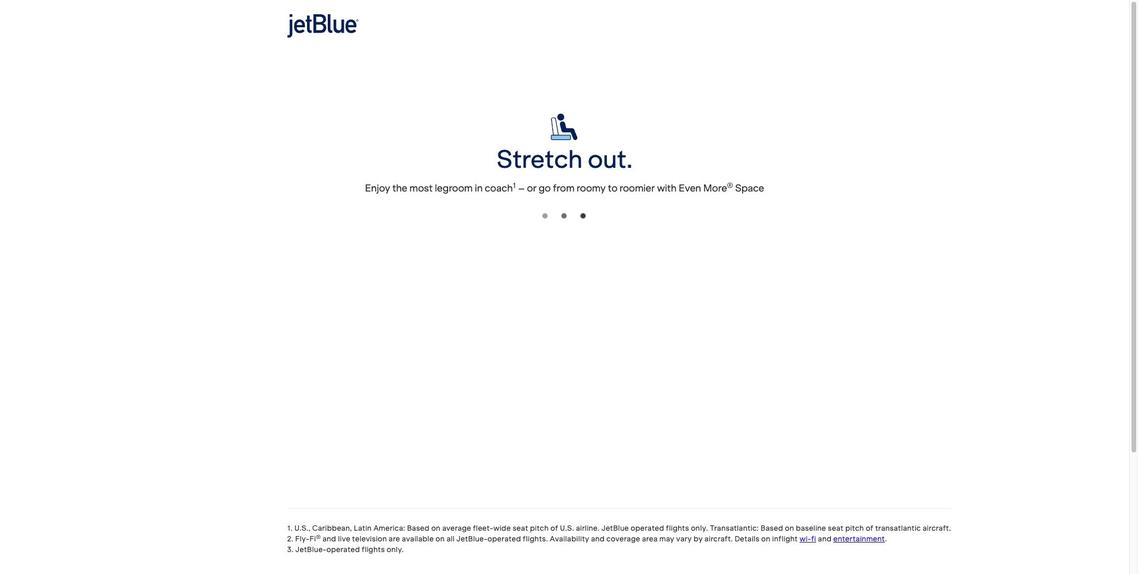 Task type: vqa. For each thing, say whether or not it's contained in the screenshot.
Stretch out. element
yes



Task type: describe. For each thing, give the bounding box(es) containing it.
stretch out. element
[[287, 147, 842, 171]]



Task type: locate. For each thing, give the bounding box(es) containing it.
jetblue home logo link to go back to home page image
[[287, 7, 344, 26], [287, 7, 344, 26]]



